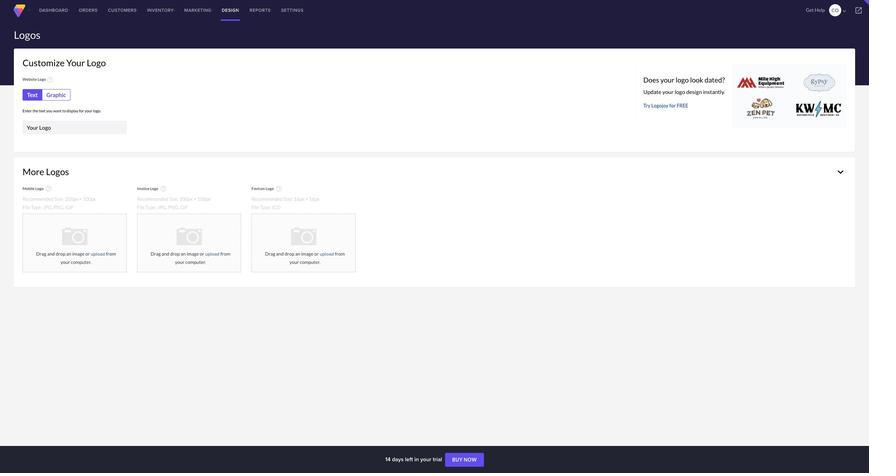 Task type: describe. For each thing, give the bounding box(es) containing it.
1 vertical spatial logos
[[46, 166, 69, 177]]

more
[[23, 166, 44, 177]]

logo for mobile logo help_outline
[[35, 187, 44, 191]]

recommended for mobile logo help_outline
[[23, 196, 54, 202]]

buy now
[[452, 457, 477, 463]]

help_outline for website logo help_outline
[[47, 76, 54, 83]]

0 horizontal spatial logos
[[14, 28, 40, 41]]

jpg, for invoice logo help_outline
[[158, 205, 167, 210]]

ico
[[272, 205, 281, 210]]

update
[[644, 89, 662, 95]]


[[842, 8, 848, 14]]

more logos
[[23, 166, 69, 177]]

free
[[677, 103, 689, 109]]

recommended for invoice logo help_outline
[[137, 196, 168, 202]]

upload for invoice logo help_outline
[[205, 251, 220, 258]]

graphic
[[46, 92, 66, 98]]

drag and drop an image or upload for favicon logo help_outline
[[265, 251, 334, 258]]

gif for invoice logo help_outline
[[180, 205, 188, 210]]

an for mobile logo help_outline
[[66, 251, 71, 257]]

computer. for mobile logo help_outline
[[71, 260, 91, 265]]

size: for invoice logo help_outline
[[169, 196, 179, 202]]

enter the text you want to display for your logo.
[[23, 109, 101, 113]]

or for favicon logo help_outline
[[314, 251, 319, 257]]

file for favicon logo help_outline
[[252, 205, 259, 210]]

the
[[33, 109, 38, 113]]

buy now link
[[445, 453, 484, 467]]

dashboard link
[[34, 0, 74, 21]]

help_outline for mobile logo help_outline
[[45, 185, 52, 192]]

logo right your
[[87, 57, 106, 68]]

update your logo design instantly.
[[644, 89, 725, 95]]

from for mobile logo help_outline
[[106, 251, 116, 257]]

100px for mobile logo help_outline
[[83, 196, 96, 202]]

customers
[[108, 7, 137, 14]]

drag for favicon logo help_outline
[[265, 251, 275, 257]]

co
[[832, 7, 839, 13]]

× for favicon logo help_outline
[[305, 196, 308, 202]]

co 
[[832, 7, 848, 14]]

dated?
[[705, 76, 725, 84]]

1 horizontal spatial for
[[670, 103, 676, 109]]

recommended size: 200px × 100px file type: jpg, png, gif for mobile logo help_outline
[[23, 196, 96, 210]]

drop for favicon logo help_outline
[[285, 251, 294, 257]]

help
[[815, 7, 825, 13]]

Enter the text you want to display for your logo. text field
[[23, 121, 127, 134]]

recommended size: 200px × 100px file type: jpg, png, gif for invoice logo help_outline
[[137, 196, 211, 210]]

or for mobile logo help_outline
[[85, 251, 90, 257]]

marketing
[[184, 7, 211, 14]]

help_outline for invoice logo help_outline
[[160, 185, 167, 192]]

logo.
[[93, 109, 101, 113]]

get
[[806, 7, 814, 13]]

and for mobile logo help_outline
[[47, 251, 55, 257]]

drop for mobile logo help_outline
[[56, 251, 65, 257]]

type: for invoice logo help_outline
[[146, 205, 157, 210]]

drag and drop an image or upload for invoice logo help_outline
[[151, 251, 220, 258]]

left
[[405, 456, 413, 464]]

dashboard
[[39, 7, 68, 14]]

graphic link
[[42, 89, 71, 101]]

logo for look
[[676, 76, 689, 84]]

14 days left in your trial
[[385, 456, 444, 464]]

logo for website logo help_outline
[[38, 77, 46, 82]]

image for mobile logo help_outline
[[72, 251, 84, 257]]

upload link for mobile logo help_outline
[[91, 251, 105, 258]]

from your computer. for mobile logo help_outline
[[61, 251, 116, 265]]

buy
[[452, 457, 463, 463]]


[[855, 6, 863, 15]]

drop for invoice logo help_outline
[[170, 251, 180, 257]]

from for invoice logo help_outline
[[220, 251, 230, 257]]

try logojoy for free link
[[644, 102, 725, 110]]

upload for mobile logo help_outline
[[91, 251, 105, 258]]

× for mobile logo help_outline
[[79, 196, 82, 202]]



Task type: vqa. For each thing, say whether or not it's contained in the screenshot.
drop related to Mobile Logo help_outline
yes



Task type: locate. For each thing, give the bounding box(es) containing it.
instantly.
[[703, 89, 725, 95]]

×
[[79, 196, 82, 202], [194, 196, 196, 202], [305, 196, 308, 202]]

logo for favicon logo help_outline
[[266, 187, 274, 191]]

0 horizontal spatial recommended
[[23, 196, 54, 202]]

help_outline right invoice
[[160, 185, 167, 192]]

1 horizontal spatial 200px
[[180, 196, 193, 202]]

1 200px from the left
[[65, 196, 78, 202]]

type: down invoice logo help_outline
[[146, 205, 157, 210]]

logo
[[676, 76, 689, 84], [675, 89, 685, 95]]

3 drop from the left
[[285, 251, 294, 257]]

0 horizontal spatial from
[[106, 251, 116, 257]]

0 horizontal spatial from your computer.
[[61, 251, 116, 265]]

reports
[[250, 7, 271, 14]]

2 × from the left
[[194, 196, 196, 202]]

1 horizontal spatial computer.
[[185, 260, 206, 265]]

logos
[[14, 28, 40, 41], [46, 166, 69, 177]]

2 drag and drop an image or upload from the left
[[151, 251, 220, 258]]

display
[[67, 109, 78, 113]]

2 an from the left
[[181, 251, 186, 257]]

image
[[72, 251, 84, 257], [187, 251, 199, 257], [301, 251, 314, 257]]

1 horizontal spatial or
[[200, 251, 204, 257]]

upload link for invoice logo help_outline
[[205, 251, 220, 258]]

computer.
[[71, 260, 91, 265], [185, 260, 206, 265], [300, 260, 321, 265]]

2 horizontal spatial drop
[[285, 251, 294, 257]]

1 horizontal spatial and
[[162, 251, 169, 257]]

2 upload from the left
[[205, 251, 220, 258]]

recommended size: 200px × 100px file type: jpg, png, gif
[[23, 196, 96, 210], [137, 196, 211, 210]]

× for invoice logo help_outline
[[194, 196, 196, 202]]

1 png, from the left
[[54, 205, 65, 210]]

0 horizontal spatial or
[[85, 251, 90, 257]]

an for invoice logo help_outline
[[181, 251, 186, 257]]

1 100px from the left
[[83, 196, 96, 202]]

2 200px from the left
[[180, 196, 193, 202]]

2 100px from the left
[[197, 196, 211, 202]]

1 upload from the left
[[91, 251, 105, 258]]

png, for mobile logo help_outline
[[54, 205, 65, 210]]

0 horizontal spatial an
[[66, 251, 71, 257]]

2 from your computer. from the left
[[175, 251, 230, 265]]

2 and from the left
[[162, 251, 169, 257]]

invoice
[[137, 187, 149, 191]]

3 × from the left
[[305, 196, 308, 202]]

design
[[687, 89, 702, 95]]

1 horizontal spatial recommended
[[137, 196, 168, 202]]

2 image from the left
[[187, 251, 199, 257]]

0 vertical spatial logo
[[676, 76, 689, 84]]

type:
[[31, 205, 42, 210], [146, 205, 157, 210], [260, 205, 271, 210]]

help_outline up the recommended size: 16px × 16px file type: ico
[[276, 185, 283, 192]]

jpg, for mobile logo help_outline
[[43, 205, 53, 210]]

logojoy
[[652, 103, 669, 109]]

2 horizontal spatial recommended
[[252, 196, 283, 202]]

logos up customize at the top of the page
[[14, 28, 40, 41]]

type: inside the recommended size: 16px × 16px file type: ico
[[260, 205, 271, 210]]

1 horizontal spatial drag
[[151, 251, 161, 257]]

type: for favicon logo help_outline
[[260, 205, 271, 210]]

and
[[47, 251, 55, 257], [162, 251, 169, 257], [276, 251, 284, 257]]

file inside the recommended size: 16px × 16px file type: ico
[[252, 205, 259, 210]]

2 png, from the left
[[168, 205, 179, 210]]

invoice logo help_outline
[[137, 185, 167, 192]]

jpg, down mobile logo help_outline
[[43, 205, 53, 210]]

2 horizontal spatial ×
[[305, 196, 308, 202]]

0 horizontal spatial 200px
[[65, 196, 78, 202]]

3 an from the left
[[295, 251, 300, 257]]

0 vertical spatial logos
[[14, 28, 40, 41]]

3 and from the left
[[276, 251, 284, 257]]

your
[[66, 57, 85, 68]]

0 horizontal spatial type:
[[31, 205, 42, 210]]

mobile logo help_outline
[[23, 185, 52, 192]]

1 horizontal spatial 16px
[[309, 196, 319, 202]]

size: inside the recommended size: 16px × 16px file type: ico
[[284, 196, 293, 202]]

2 size: from the left
[[169, 196, 179, 202]]

2 horizontal spatial upload link
[[320, 251, 334, 258]]

settings
[[281, 7, 304, 14]]

1 drag from the left
[[36, 251, 46, 257]]

1 horizontal spatial image
[[187, 251, 199, 257]]

3 drag from the left
[[265, 251, 275, 257]]

size: for mobile logo help_outline
[[55, 196, 64, 202]]

orders
[[79, 7, 98, 14]]

get help
[[806, 7, 825, 13]]

2 file from the left
[[137, 205, 145, 210]]

type: left ico
[[260, 205, 271, 210]]

2 horizontal spatial size:
[[284, 196, 293, 202]]

2 16px from the left
[[309, 196, 319, 202]]

customize your logo
[[23, 57, 106, 68]]

1 horizontal spatial jpg,
[[158, 205, 167, 210]]

look
[[690, 76, 704, 84]]

for left free
[[670, 103, 676, 109]]

1 horizontal spatial 100px
[[197, 196, 211, 202]]

size:
[[55, 196, 64, 202], [169, 196, 179, 202], [284, 196, 293, 202]]

logo
[[87, 57, 106, 68], [38, 77, 46, 82], [35, 187, 44, 191], [150, 187, 158, 191], [266, 187, 274, 191]]

gif
[[66, 205, 74, 210], [180, 205, 188, 210]]

2 gif from the left
[[180, 205, 188, 210]]

1 horizontal spatial drag and drop an image or upload
[[151, 251, 220, 258]]

upload for favicon logo help_outline
[[320, 251, 334, 258]]

1 × from the left
[[79, 196, 82, 202]]

1 drag and drop an image or upload from the left
[[36, 251, 105, 258]]

3 size: from the left
[[284, 196, 293, 202]]

2 horizontal spatial computer.
[[300, 260, 321, 265]]

logo right favicon
[[266, 187, 274, 191]]

drag
[[36, 251, 46, 257], [151, 251, 161, 257], [265, 251, 275, 257]]

16px
[[294, 196, 304, 202], [309, 196, 319, 202]]

file
[[23, 205, 30, 210], [137, 205, 145, 210], [252, 205, 259, 210]]

upload link
[[91, 251, 105, 258], [205, 251, 220, 258], [320, 251, 334, 258]]

1 horizontal spatial upload link
[[205, 251, 220, 258]]

0 horizontal spatial upload
[[91, 251, 105, 258]]

file down the mobile at the top left
[[23, 205, 30, 210]]

help_outline for favicon logo help_outline
[[276, 185, 283, 192]]

help_outline up graphic
[[47, 76, 54, 83]]

logo inside invoice logo help_outline
[[150, 187, 158, 191]]

an for favicon logo help_outline
[[295, 251, 300, 257]]

website logo help_outline
[[23, 76, 54, 83]]

200px for mobile logo help_outline
[[65, 196, 78, 202]]

for
[[670, 103, 676, 109], [79, 109, 84, 113]]

recommended
[[23, 196, 54, 202], [137, 196, 168, 202], [252, 196, 283, 202]]

3 from your computer. from the left
[[290, 251, 345, 265]]

logo inside mobile logo help_outline
[[35, 187, 44, 191]]

type: down mobile logo help_outline
[[31, 205, 42, 210]]

3 recommended from the left
[[252, 196, 283, 202]]

2 horizontal spatial drag and drop an image or upload
[[265, 251, 334, 258]]

2 horizontal spatial from
[[335, 251, 345, 257]]

recommended size: 200px × 100px file type: jpg, png, gif down mobile logo help_outline
[[23, 196, 96, 210]]

recommended down mobile logo help_outline
[[23, 196, 54, 202]]

to
[[62, 109, 66, 113]]

you
[[46, 109, 52, 113]]

jpg, down invoice logo help_outline
[[158, 205, 167, 210]]

does your logo look dated?
[[644, 76, 725, 84]]

png, for invoice logo help_outline
[[168, 205, 179, 210]]

3 from from the left
[[335, 251, 345, 257]]

logo for design
[[675, 89, 685, 95]]

1 horizontal spatial from
[[220, 251, 230, 257]]

1 jpg, from the left
[[43, 205, 53, 210]]

text link
[[23, 89, 42, 101]]

3 upload from the left
[[320, 251, 334, 258]]

1 horizontal spatial drop
[[170, 251, 180, 257]]

logo right website at the top left of the page
[[38, 77, 46, 82]]

1 horizontal spatial logos
[[46, 166, 69, 177]]

jpg,
[[43, 205, 53, 210], [158, 205, 167, 210]]

size: for favicon logo help_outline
[[284, 196, 293, 202]]

0 horizontal spatial computer.
[[71, 260, 91, 265]]

try
[[644, 103, 651, 109]]

logo up update your logo design instantly.
[[676, 76, 689, 84]]

mobile
[[23, 187, 35, 191]]

1 recommended size: 200px × 100px file type: jpg, png, gif from the left
[[23, 196, 96, 210]]

file down invoice
[[137, 205, 145, 210]]

3 drag and drop an image or upload from the left
[[265, 251, 334, 258]]

website
[[23, 77, 37, 82]]

1 horizontal spatial upload
[[205, 251, 220, 258]]

inventory
[[147, 7, 174, 14]]

0 horizontal spatial recommended size: 200px × 100px file type: jpg, png, gif
[[23, 196, 96, 210]]

file for invoice logo help_outline
[[137, 205, 145, 210]]

recommended down invoice logo help_outline
[[137, 196, 168, 202]]

100px for invoice logo help_outline
[[197, 196, 211, 202]]

0 horizontal spatial for
[[79, 109, 84, 113]]

1 horizontal spatial gif
[[180, 205, 188, 210]]

0 horizontal spatial jpg,
[[43, 205, 53, 210]]

1 or from the left
[[85, 251, 90, 257]]

help_outline
[[47, 76, 54, 83], [45, 185, 52, 192], [160, 185, 167, 192], [276, 185, 283, 192]]

recommended size: 200px × 100px file type: jpg, png, gif down invoice logo help_outline
[[137, 196, 211, 210]]

2 recommended size: 200px × 100px file type: jpg, png, gif from the left
[[137, 196, 211, 210]]

upload
[[91, 251, 105, 258], [205, 251, 220, 258], [320, 251, 334, 258]]

1 horizontal spatial ×
[[194, 196, 196, 202]]

2 recommended from the left
[[137, 196, 168, 202]]

2 from from the left
[[220, 251, 230, 257]]

upload link for favicon logo help_outline
[[320, 251, 334, 258]]

1 from from the left
[[106, 251, 116, 257]]

1 horizontal spatial recommended size: 200px × 100px file type: jpg, png, gif
[[137, 196, 211, 210]]

2 horizontal spatial file
[[252, 205, 259, 210]]

1 horizontal spatial type:
[[146, 205, 157, 210]]

and for favicon logo help_outline
[[276, 251, 284, 257]]

file for mobile logo help_outline
[[23, 205, 30, 210]]

3 file from the left
[[252, 205, 259, 210]]

for right display
[[79, 109, 84, 113]]

or
[[85, 251, 90, 257], [200, 251, 204, 257], [314, 251, 319, 257]]

recommended size: 16px × 16px file type: ico
[[252, 196, 319, 210]]

file down favicon
[[252, 205, 259, 210]]

200px for invoice logo help_outline
[[180, 196, 193, 202]]

0 horizontal spatial upload link
[[91, 251, 105, 258]]

recommended down favicon logo help_outline
[[252, 196, 283, 202]]

image for favicon logo help_outline
[[301, 251, 314, 257]]

2 horizontal spatial drag
[[265, 251, 275, 257]]

try logojoy for free
[[644, 103, 689, 109]]

text
[[39, 109, 46, 113]]

design
[[222, 7, 239, 14]]

3 or from the left
[[314, 251, 319, 257]]

3 image from the left
[[301, 251, 314, 257]]

from your computer. for invoice logo help_outline
[[175, 251, 230, 265]]

0 horizontal spatial file
[[23, 205, 30, 210]]

1 an from the left
[[66, 251, 71, 257]]

in
[[415, 456, 419, 464]]

0 horizontal spatial 16px
[[294, 196, 304, 202]]

14
[[385, 456, 391, 464]]

3 upload link from the left
[[320, 251, 334, 258]]

logo inside favicon logo help_outline
[[266, 187, 274, 191]]

1 type: from the left
[[31, 205, 42, 210]]

recommended inside the recommended size: 16px × 16px file type: ico
[[252, 196, 283, 202]]

0 horizontal spatial gif
[[66, 205, 74, 210]]

200px
[[65, 196, 78, 202], [180, 196, 193, 202]]

1 drop from the left
[[56, 251, 65, 257]]

2 horizontal spatial upload
[[320, 251, 334, 258]]

logos right more
[[46, 166, 69, 177]]

does
[[644, 76, 659, 84]]

from for favicon logo help_outline
[[335, 251, 345, 257]]

gif for mobile logo help_outline
[[66, 205, 74, 210]]

 link
[[849, 0, 869, 21]]

1 from your computer. from the left
[[61, 251, 116, 265]]

1 image from the left
[[72, 251, 84, 257]]

0 horizontal spatial drag
[[36, 251, 46, 257]]

2 horizontal spatial image
[[301, 251, 314, 257]]

logo right invoice
[[150, 187, 158, 191]]

0 horizontal spatial drop
[[56, 251, 65, 257]]

0 horizontal spatial size:
[[55, 196, 64, 202]]

2 horizontal spatial or
[[314, 251, 319, 257]]

3 computer. from the left
[[300, 260, 321, 265]]

1 gif from the left
[[66, 205, 74, 210]]

1 vertical spatial logo
[[675, 89, 685, 95]]

logo for invoice logo help_outline
[[150, 187, 158, 191]]

expand_more
[[835, 166, 847, 178]]

2 horizontal spatial type:
[[260, 205, 271, 210]]

1 size: from the left
[[55, 196, 64, 202]]

1 and from the left
[[47, 251, 55, 257]]

1 horizontal spatial from your computer.
[[175, 251, 230, 265]]

logo right the mobile at the top left
[[35, 187, 44, 191]]

1 horizontal spatial an
[[181, 251, 186, 257]]

now
[[464, 457, 477, 463]]

drag and drop an image or upload
[[36, 251, 105, 258], [151, 251, 220, 258], [265, 251, 334, 258]]

from
[[106, 251, 116, 257], [220, 251, 230, 257], [335, 251, 345, 257]]

100px
[[83, 196, 96, 202], [197, 196, 211, 202]]

2 type: from the left
[[146, 205, 157, 210]]

recommended for favicon logo help_outline
[[252, 196, 283, 202]]

1 recommended from the left
[[23, 196, 54, 202]]

favicon
[[252, 187, 265, 191]]

1 horizontal spatial file
[[137, 205, 145, 210]]

0 horizontal spatial and
[[47, 251, 55, 257]]

logo inside website logo help_outline
[[38, 77, 46, 82]]

want
[[53, 109, 62, 113]]

0 horizontal spatial drag and drop an image or upload
[[36, 251, 105, 258]]

0 horizontal spatial png,
[[54, 205, 65, 210]]

an
[[66, 251, 71, 257], [181, 251, 186, 257], [295, 251, 300, 257]]

2 jpg, from the left
[[158, 205, 167, 210]]

days
[[392, 456, 404, 464]]

drag for invoice logo help_outline
[[151, 251, 161, 257]]

2 computer. from the left
[[185, 260, 206, 265]]

from your computer. for favicon logo help_outline
[[290, 251, 345, 265]]

2 drop from the left
[[170, 251, 180, 257]]

1 upload link from the left
[[91, 251, 105, 258]]

1 computer. from the left
[[71, 260, 91, 265]]

2 drag from the left
[[151, 251, 161, 257]]

2 or from the left
[[200, 251, 204, 257]]

enter
[[23, 109, 32, 113]]

trial
[[433, 456, 442, 464]]

type: for mobile logo help_outline
[[31, 205, 42, 210]]

1 horizontal spatial size:
[[169, 196, 179, 202]]

0 horizontal spatial ×
[[79, 196, 82, 202]]

customize
[[23, 57, 65, 68]]

1 horizontal spatial png,
[[168, 205, 179, 210]]

2 upload link from the left
[[205, 251, 220, 258]]

image for invoice logo help_outline
[[187, 251, 199, 257]]

text
[[27, 92, 38, 98]]

0 horizontal spatial image
[[72, 251, 84, 257]]

your
[[661, 76, 675, 84], [663, 89, 674, 95], [85, 109, 92, 113], [61, 260, 70, 265], [175, 260, 185, 265], [290, 260, 299, 265], [420, 456, 432, 464]]

2 horizontal spatial from your computer.
[[290, 251, 345, 265]]

png,
[[54, 205, 65, 210], [168, 205, 179, 210]]

2 horizontal spatial and
[[276, 251, 284, 257]]

3 type: from the left
[[260, 205, 271, 210]]

from your computer.
[[61, 251, 116, 265], [175, 251, 230, 265], [290, 251, 345, 265]]

0 horizontal spatial 100px
[[83, 196, 96, 202]]

favicon logo help_outline
[[252, 185, 283, 192]]

computer. for invoice logo help_outline
[[185, 260, 206, 265]]

drag and drop an image or upload for mobile logo help_outline
[[36, 251, 105, 258]]

logo down does your logo look dated?
[[675, 89, 685, 95]]

drag for mobile logo help_outline
[[36, 251, 46, 257]]

help_outline down more logos
[[45, 185, 52, 192]]

× inside the recommended size: 16px × 16px file type: ico
[[305, 196, 308, 202]]

drop
[[56, 251, 65, 257], [170, 251, 180, 257], [285, 251, 294, 257]]

or for invoice logo help_outline
[[200, 251, 204, 257]]

1 16px from the left
[[294, 196, 304, 202]]

computer. for favicon logo help_outline
[[300, 260, 321, 265]]

and for invoice logo help_outline
[[162, 251, 169, 257]]

2 horizontal spatial an
[[295, 251, 300, 257]]

1 file from the left
[[23, 205, 30, 210]]



